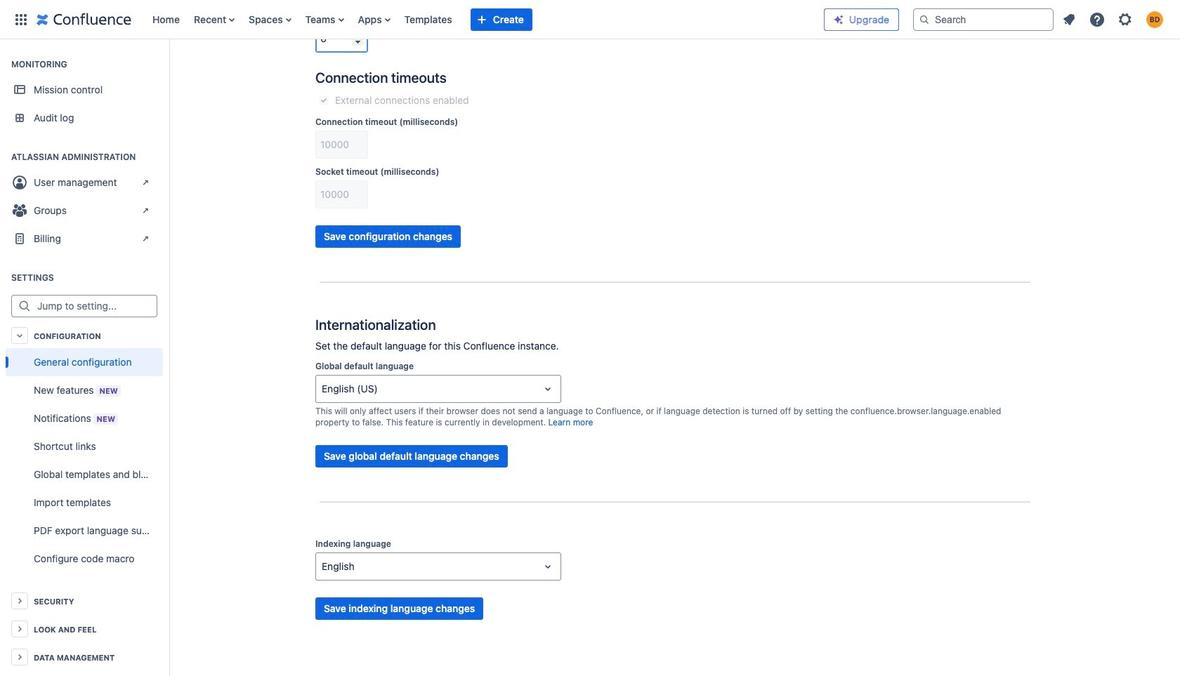 Task type: describe. For each thing, give the bounding box(es) containing it.
collapse sidebar image
[[153, 35, 184, 86]]

list for premium image
[[1057, 7, 1172, 32]]

Search field
[[913, 8, 1054, 31]]

search image
[[919, 14, 930, 25]]

open image
[[540, 559, 557, 575]]

settings icon image
[[1117, 11, 1134, 28]]

list for appswitcher icon
[[145, 0, 813, 39]]

open image
[[540, 381, 557, 398]]

Settings Search field
[[33, 297, 157, 316]]

global element
[[8, 0, 813, 39]]



Task type: locate. For each thing, give the bounding box(es) containing it.
help icon image
[[1089, 11, 1106, 28]]

None text field
[[322, 382, 324, 396]]

region
[[6, 349, 163, 573]]

confluence image
[[37, 11, 131, 28], [37, 11, 131, 28]]

appswitcher icon image
[[13, 11, 30, 28]]

your profile and preferences image
[[1147, 11, 1164, 28]]

premium image
[[833, 14, 845, 25]]

None search field
[[913, 8, 1054, 31]]

None number field
[[316, 26, 367, 51], [316, 132, 367, 157], [316, 182, 367, 207], [316, 26, 367, 51], [316, 132, 367, 157], [316, 182, 367, 207]]

banner
[[0, 0, 1180, 42]]

None text field
[[322, 560, 324, 574]]

list
[[145, 0, 813, 39], [1057, 7, 1172, 32]]

0 horizontal spatial list
[[145, 0, 813, 39]]

notification icon image
[[1061, 11, 1078, 28]]

1 horizontal spatial list
[[1057, 7, 1172, 32]]



Task type: vqa. For each thing, say whether or not it's contained in the screenshot.
Settings icon
no



